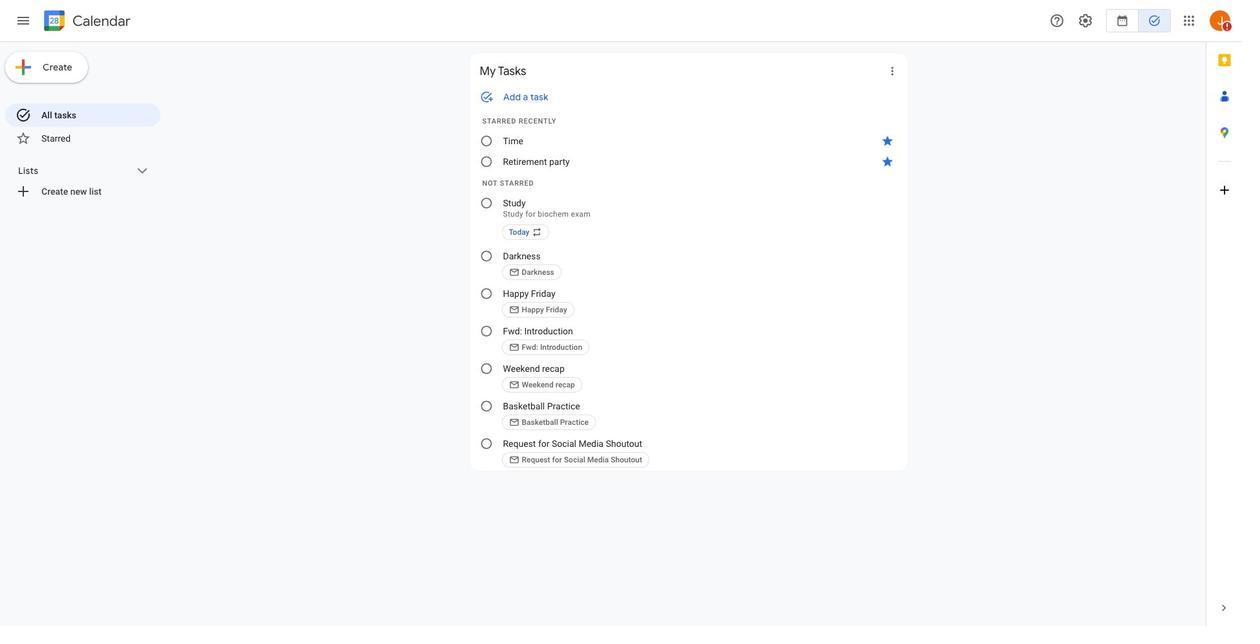 Task type: vqa. For each thing, say whether or not it's contained in the screenshot.
the 14 Element at the top of the page
no



Task type: describe. For each thing, give the bounding box(es) containing it.
support menu image
[[1049, 13, 1065, 28]]

heading inside calendar element
[[70, 13, 131, 29]]

calendar element
[[41, 8, 131, 36]]



Task type: locate. For each thing, give the bounding box(es) containing it.
settings menu image
[[1078, 13, 1093, 28]]

tab list
[[1207, 42, 1242, 590]]

tasks sidebar image
[[16, 13, 31, 28]]

heading
[[70, 13, 131, 29]]



